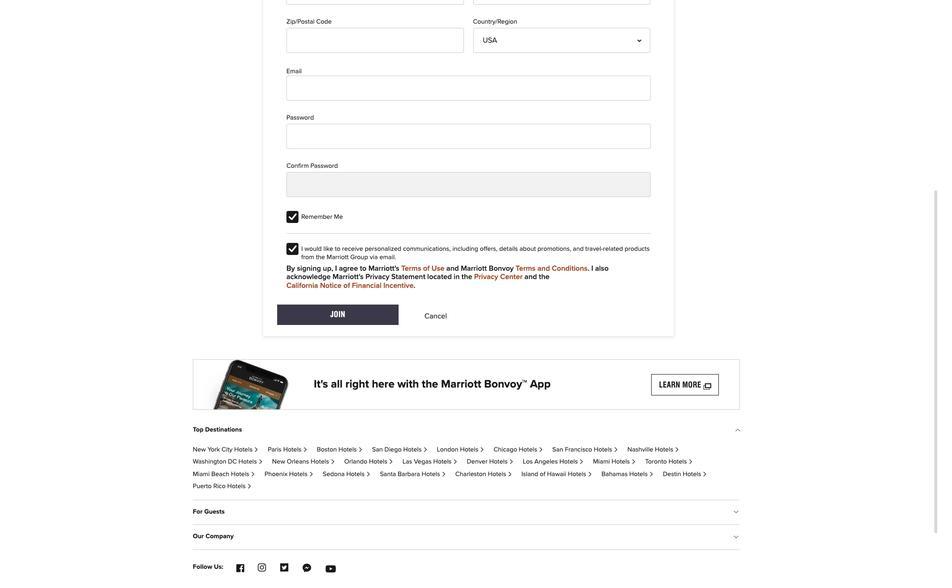 Task type: locate. For each thing, give the bounding box(es) containing it.
via
[[370, 254, 378, 261]]

arrow right image down the toronto
[[650, 473, 654, 477]]

terms up 'statement'
[[402, 265, 422, 272]]

arrow right image for new york city hotels
[[254, 448, 259, 453]]

offers,
[[480, 246, 498, 252]]

0 horizontal spatial miami
[[193, 471, 210, 478]]

marriott's inside '. i also acknowledge marriott's privacy statement located in the'
[[333, 273, 364, 281]]

arrow right image inside new orleans hotels link
[[331, 460, 335, 465]]

including
[[453, 246, 479, 252]]

new for new york city hotels
[[193, 447, 206, 453]]

charleston hotels
[[456, 471, 507, 478]]

0 vertical spatial arrow down image
[[735, 510, 740, 517]]

new up phoenix at the bottom left of page
[[272, 459, 285, 465]]

hotels down dc
[[231, 471, 250, 478]]

arrow right image inside san diego hotels link
[[423, 448, 428, 453]]

san
[[372, 447, 383, 453], [553, 447, 564, 453]]

.
[[588, 265, 590, 272], [414, 282, 416, 289]]

and inside i would like to receive personalized communications, including offers, details about promotions, and travel-related products from the marriott group via email.
[[573, 246, 584, 252]]

san up orlando hotels link
[[372, 447, 383, 453]]

arrow right image for denver hotels
[[509, 460, 514, 465]]

arrow right image down new orleans hotels link
[[309, 473, 314, 477]]

arrow right image for washington dc hotels
[[258, 460, 263, 465]]

arrow right image inside charleston hotels link
[[508, 473, 513, 477]]

2 horizontal spatial of
[[540, 471, 546, 478]]

of left use
[[423, 265, 430, 272]]

of down angeles
[[540, 471, 546, 478]]

miami up 'puerto'
[[193, 471, 210, 478]]

boston hotels link
[[317, 447, 363, 453]]

1 san from the left
[[372, 447, 383, 453]]

0 horizontal spatial of
[[344, 282, 350, 289]]

las vegas hotels link
[[403, 459, 458, 465]]

arrow right image down las vegas hotels link on the left bottom of page
[[442, 473, 446, 477]]

arrow right image inside "island of hawaii hotels" link
[[588, 473, 593, 477]]

terms up center
[[516, 265, 536, 272]]

arrow right image up sedona
[[331, 460, 335, 465]]

bahamas hotels link
[[602, 471, 654, 478]]

remember
[[302, 214, 333, 220]]

Email text field
[[287, 76, 651, 101]]

arrow right image left island
[[508, 473, 513, 477]]

arrow right image up angeles
[[539, 448, 544, 453]]

arrow right image up new orleans hotels link
[[303, 448, 308, 453]]

arrow right image inside london hotels link
[[480, 448, 485, 453]]

toronto hotels link
[[646, 459, 693, 465]]

london hotels link
[[437, 447, 485, 453]]

island of hawaii hotels link
[[522, 471, 593, 478]]

toronto hotels
[[646, 459, 688, 465]]

hotels right city on the bottom of page
[[234, 447, 253, 453]]

marriott left the bonvoy™
[[441, 379, 482, 390]]

arrow right image left paris
[[254, 448, 259, 453]]

arrow right image right dc
[[258, 460, 263, 465]]

and up in
[[447, 265, 459, 272]]

the inside '. i also acknowledge marriott's privacy statement located in the'
[[462, 273, 473, 281]]

puerto
[[193, 483, 212, 490]]

arrow right image inside bahamas hotels link
[[650, 473, 654, 477]]

san for san francisco hotels
[[553, 447, 564, 453]]

san francisco hotels
[[553, 447, 613, 453]]

i right up,
[[335, 265, 337, 272]]

arrow right image inside miami hotels link
[[632, 460, 636, 465]]

arrow right image down "chicago hotels"
[[509, 460, 514, 465]]

learn
[[660, 381, 681, 389]]

arrow right image up "denver"
[[480, 448, 485, 453]]

sedona hotels
[[323, 471, 365, 478]]

arrow right image inside washington dc hotels link
[[258, 460, 263, 465]]

arrow right image inside phoenix hotels link
[[309, 473, 314, 477]]

hotels down boston at left
[[311, 459, 329, 465]]

hotels up "denver"
[[460, 447, 479, 453]]

i inside '. i also acknowledge marriott's privacy statement located in the'
[[592, 265, 594, 272]]

0 horizontal spatial to
[[335, 246, 341, 252]]

island
[[522, 471, 539, 478]]

arrow right image up destin hotels link
[[689, 460, 693, 465]]

0 vertical spatial of
[[423, 265, 430, 272]]

arrow right image inside 'toronto hotels' link
[[689, 460, 693, 465]]

arrow right image for bahamas hotels
[[650, 473, 654, 477]]

1 vertical spatial marriott's
[[333, 273, 364, 281]]

miami
[[594, 459, 610, 465], [193, 471, 210, 478]]

arrow down image
[[735, 510, 740, 517], [735, 535, 740, 542]]

1 vertical spatial .
[[414, 282, 416, 289]]

denver hotels link
[[467, 459, 514, 465]]

arrow right image up las vegas hotels
[[423, 448, 428, 453]]

arrow right image left phoenix at the bottom left of page
[[251, 473, 255, 477]]

marriott down i would like to receive personalized communications, including offers, details about promotions, and travel-related products from the marriott group via email.
[[461, 265, 487, 272]]

barbara
[[398, 471, 420, 478]]

nashville hotels
[[628, 447, 674, 453]]

0 horizontal spatial marriott's
[[333, 273, 364, 281]]

arrow right image down miami beach hotels link
[[247, 485, 252, 489]]

for guests
[[193, 509, 225, 515]]

arrow right image right destin hotels
[[703, 473, 708, 477]]

opens in a new browser window. image
[[704, 381, 712, 389]]

hotels up destin hotels
[[669, 459, 688, 465]]

bahamas
[[602, 471, 628, 478]]

marriott down like
[[327, 254, 349, 261]]

new left york
[[193, 447, 206, 453]]

arrow right image for los angeles hotels
[[580, 460, 584, 465]]

los angeles hotels
[[523, 459, 578, 465]]

about
[[520, 246, 536, 252]]

miami for miami beach hotels
[[193, 471, 210, 478]]

the down would
[[316, 254, 325, 261]]

follow
[[193, 564, 212, 570]]

zip/postal code
[[287, 19, 332, 25]]

bahamas hotels
[[602, 471, 648, 478]]

2 horizontal spatial i
[[592, 265, 594, 272]]

hawaii
[[548, 471, 567, 478]]

arrow right image left bahamas
[[588, 473, 593, 477]]

1 vertical spatial of
[[344, 282, 350, 289]]

arrow right image for charleston hotels
[[508, 473, 513, 477]]

1 vertical spatial arrow down image
[[735, 535, 740, 542]]

0 vertical spatial new
[[193, 447, 206, 453]]

2 arrow down image from the top
[[735, 535, 740, 542]]

san diego hotels link
[[372, 447, 428, 453]]

arrow up image
[[735, 428, 740, 435]]

destin
[[664, 471, 682, 478]]

arrow right image down the london hotels
[[453, 460, 458, 465]]

confirm
[[287, 163, 309, 169]]

country/region
[[473, 19, 518, 25]]

arrow right image up miami hotels link
[[614, 448, 619, 453]]

destin hotels link
[[664, 471, 708, 478]]

to inside i would like to receive personalized communications, including offers, details about promotions, and travel-related products from the marriott group via email.
[[335, 246, 341, 252]]

usa
[[483, 37, 498, 44]]

arrow right image for phoenix hotels
[[309, 473, 314, 477]]

arrow right image inside the puerto rico hotels link
[[247, 485, 252, 489]]

arrow right image inside miami beach hotels link
[[251, 473, 255, 477]]

hotels down orleans
[[289, 471, 308, 478]]

arrow right image inside sedona hotels link
[[366, 473, 371, 477]]

miami up bahamas
[[594, 459, 610, 465]]

i left also
[[592, 265, 594, 272]]

hotels down las vegas hotels link on the left bottom of page
[[422, 471, 440, 478]]

and right center
[[525, 273, 537, 281]]

0 horizontal spatial .
[[414, 282, 416, 289]]

privacy inside '. i also acknowledge marriott's privacy statement located in the'
[[366, 273, 390, 281]]

marriott's down email.
[[369, 265, 400, 272]]

top destinations
[[193, 427, 242, 433]]

hotels down the chicago
[[490, 459, 508, 465]]

arrow right image inside las vegas hotels link
[[453, 460, 458, 465]]

arrow right image for chicago hotels
[[539, 448, 544, 453]]

arrow right image inside san francisco hotels link
[[614, 448, 619, 453]]

1 horizontal spatial privacy
[[475, 273, 499, 281]]

1 vertical spatial new
[[272, 459, 285, 465]]

marriott's down agree
[[333, 273, 364, 281]]

arrow right image inside denver hotels link
[[509, 460, 514, 465]]

arrow right image inside santa barbara hotels link
[[442, 473, 446, 477]]

2 privacy from the left
[[475, 273, 499, 281]]

washington dc hotels link
[[193, 459, 263, 465]]

arrow right image down san francisco hotels
[[580, 460, 584, 465]]

boston
[[317, 447, 337, 453]]

i
[[302, 246, 303, 252], [335, 265, 337, 272], [592, 265, 594, 272]]

password
[[311, 163, 338, 169]]

arrow right image inside paris hotels link
[[303, 448, 308, 453]]

0 vertical spatial marriott's
[[369, 265, 400, 272]]

it's all right here with the marriott bonvoy™ app
[[314, 379, 551, 390]]

0 vertical spatial to
[[335, 246, 341, 252]]

0 vertical spatial marriott
[[327, 254, 349, 261]]

hotels
[[234, 447, 253, 453], [283, 447, 302, 453], [339, 447, 357, 453], [404, 447, 422, 453], [460, 447, 479, 453], [519, 447, 538, 453], [594, 447, 613, 453], [656, 447, 674, 453], [239, 459, 257, 465], [311, 459, 329, 465], [369, 459, 388, 465], [434, 459, 452, 465], [490, 459, 508, 465], [560, 459, 578, 465], [612, 459, 630, 465], [669, 459, 688, 465], [231, 471, 250, 478], [289, 471, 308, 478], [347, 471, 365, 478], [422, 471, 440, 478], [488, 471, 507, 478], [568, 471, 587, 478], [630, 471, 648, 478], [683, 471, 702, 478], [227, 483, 246, 490]]

arrow right image for island of hawaii hotels
[[588, 473, 593, 477]]

1 vertical spatial miami
[[193, 471, 210, 478]]

hotels down orlando
[[347, 471, 365, 478]]

0 horizontal spatial new
[[193, 447, 206, 453]]

1 arrow down image from the top
[[735, 510, 740, 517]]

0 horizontal spatial terms
[[402, 265, 422, 272]]

1 horizontal spatial new
[[272, 459, 285, 465]]

hotels down the toronto
[[630, 471, 648, 478]]

by
[[287, 265, 295, 272]]

orlando hotels link
[[345, 459, 394, 465]]

Zip/Postal code text field
[[287, 28, 464, 53]]

center
[[501, 273, 523, 281]]

promotions,
[[538, 246, 572, 252]]

1 privacy from the left
[[366, 273, 390, 281]]

. down 'statement'
[[414, 282, 416, 289]]

the right in
[[462, 273, 473, 281]]

0 horizontal spatial san
[[372, 447, 383, 453]]

arrow right image
[[258, 460, 263, 465], [389, 460, 394, 465], [251, 473, 255, 477], [309, 473, 314, 477], [442, 473, 446, 477], [508, 473, 513, 477], [650, 473, 654, 477], [703, 473, 708, 477]]

1 horizontal spatial san
[[553, 447, 564, 453]]

from
[[302, 254, 314, 261]]

and left travel-
[[573, 246, 584, 252]]

0 horizontal spatial privacy
[[366, 273, 390, 281]]

hotels up santa
[[369, 459, 388, 465]]

charleston
[[456, 471, 487, 478]]

arrow down image inside the our company link
[[735, 535, 740, 542]]

arrow right image down orlando hotels link
[[366, 473, 371, 477]]

0 vertical spatial .
[[588, 265, 590, 272]]

join
[[331, 310, 346, 319]]

. inside privacy center and the california notice of financial incentive .
[[414, 282, 416, 289]]

of right notice
[[344, 282, 350, 289]]

arrow right image inside chicago hotels link
[[539, 448, 544, 453]]

phoenix hotels link
[[265, 471, 314, 478]]

1 horizontal spatial miami
[[594, 459, 610, 465]]

in
[[454, 273, 460, 281]]

of
[[423, 265, 430, 272], [344, 282, 350, 289], [540, 471, 546, 478]]

1 horizontal spatial terms
[[516, 265, 536, 272]]

miami for miami hotels
[[594, 459, 610, 465]]

san for san diego hotels
[[372, 447, 383, 453]]

privacy down bonvoy
[[475, 273, 499, 281]]

1 horizontal spatial marriott's
[[369, 265, 400, 272]]

chicago
[[494, 447, 518, 453]]

arrow right image inside los angeles hotels link
[[580, 460, 584, 465]]

miami beach hotels
[[193, 471, 250, 478]]

san up los angeles hotels link
[[553, 447, 564, 453]]

arrow right image up 'toronto hotels' link
[[675, 448, 680, 453]]

hotels up orlando
[[339, 447, 357, 453]]

privacy up financial
[[366, 273, 390, 281]]

arrow right image up orlando
[[358, 448, 363, 453]]

arrow right image inside new york city hotels link
[[254, 448, 259, 453]]

phoenix
[[265, 471, 288, 478]]

arrow right image up bahamas hotels link
[[632, 460, 636, 465]]

the down terms and conditions 'link'
[[539, 273, 550, 281]]

arrow right image for boston hotels
[[358, 448, 363, 453]]

1 horizontal spatial .
[[588, 265, 590, 272]]

marriott inside i would like to receive personalized communications, including offers, details about promotions, and travel-related products from the marriott group via email.
[[327, 254, 349, 261]]

top
[[193, 427, 204, 433]]

washington
[[193, 459, 226, 465]]

communications,
[[403, 246, 451, 252]]

it's
[[314, 379, 328, 390]]

arrow right image for san diego hotels
[[423, 448, 428, 453]]

to down group
[[360, 265, 367, 272]]

bonvoy
[[489, 265, 514, 272]]

hotels right hawaii
[[568, 471, 587, 478]]

also
[[596, 265, 609, 272]]

los
[[523, 459, 533, 465]]

francisco
[[565, 447, 593, 453]]

2 terms from the left
[[516, 265, 536, 272]]

. left also
[[588, 265, 590, 272]]

2 san from the left
[[553, 447, 564, 453]]

statement
[[392, 273, 426, 281]]

0 vertical spatial miami
[[594, 459, 610, 465]]

0 horizontal spatial i
[[302, 246, 303, 252]]

arrow right image
[[254, 448, 259, 453], [303, 448, 308, 453], [358, 448, 363, 453], [423, 448, 428, 453], [480, 448, 485, 453], [539, 448, 544, 453], [614, 448, 619, 453], [675, 448, 680, 453], [331, 460, 335, 465], [453, 460, 458, 465], [509, 460, 514, 465], [580, 460, 584, 465], [632, 460, 636, 465], [689, 460, 693, 465], [366, 473, 371, 477], [588, 473, 593, 477], [247, 485, 252, 489]]

los angeles hotels link
[[523, 459, 584, 465]]

arrow right image up santa
[[389, 460, 394, 465]]

i up from
[[302, 246, 303, 252]]

angeles
[[535, 459, 558, 465]]

1 vertical spatial to
[[360, 265, 367, 272]]

arrow right image for las vegas hotels
[[453, 460, 458, 465]]

2 vertical spatial of
[[540, 471, 546, 478]]

me
[[334, 214, 343, 220]]

arrow right image inside destin hotels link
[[703, 473, 708, 477]]

to right like
[[335, 246, 341, 252]]

arrow right image inside boston hotels link
[[358, 448, 363, 453]]

. inside '. i also acknowledge marriott's privacy statement located in the'
[[588, 265, 590, 272]]

arrow right image inside orlando hotels link
[[389, 460, 394, 465]]

california
[[287, 282, 318, 289]]

signing
[[297, 265, 321, 272]]

2 vertical spatial marriott
[[441, 379, 482, 390]]

boston hotels
[[317, 447, 357, 453]]

arrow down image inside for guests link
[[735, 510, 740, 517]]

island of hawaii hotels
[[522, 471, 587, 478]]

arrow right image inside nashville hotels link
[[675, 448, 680, 453]]

arrow right image for miami beach hotels
[[251, 473, 255, 477]]

orlando
[[345, 459, 368, 465]]

arrow right image for paris hotels
[[303, 448, 308, 453]]

hotels up toronto hotels
[[656, 447, 674, 453]]

1 horizontal spatial of
[[423, 265, 430, 272]]



Task type: describe. For each thing, give the bounding box(es) containing it.
charleston hotels link
[[456, 471, 513, 478]]

city
[[222, 447, 233, 453]]

arrow down image for guests
[[735, 510, 740, 517]]

would
[[305, 246, 322, 252]]

1 terms from the left
[[402, 265, 422, 272]]

Confirm password password field
[[287, 172, 651, 197]]

learn more link
[[652, 374, 720, 396]]

chicago hotels link
[[494, 447, 544, 453]]

us:
[[214, 564, 224, 570]]

arrow right image for san francisco hotels
[[614, 448, 619, 453]]

. i also acknowledge marriott's privacy statement located in the
[[287, 265, 609, 281]]

top destinations link
[[193, 419, 740, 441]]

learn more
[[660, 381, 702, 389]]

arrow right image for new orleans hotels
[[331, 460, 335, 465]]

new for new orleans hotels
[[272, 459, 285, 465]]

arrow right image for toronto hotels
[[689, 460, 693, 465]]

1 horizontal spatial to
[[360, 265, 367, 272]]

terms and conditions link
[[516, 264, 588, 273]]

the inside i would like to receive personalized communications, including offers, details about promotions, and travel-related products from the marriott group via email.
[[316, 254, 325, 261]]

new york city hotels
[[193, 447, 253, 453]]

cancel
[[425, 313, 447, 320]]

remember me
[[302, 214, 343, 220]]

hotels down francisco at right bottom
[[560, 459, 578, 465]]

beach
[[211, 471, 229, 478]]

rico
[[213, 483, 226, 490]]

san francisco hotels link
[[553, 447, 619, 453]]

receive
[[342, 246, 363, 252]]

vegas
[[414, 459, 432, 465]]

paris
[[268, 447, 282, 453]]

hotels up los
[[519, 447, 538, 453]]

hotels up orleans
[[283, 447, 302, 453]]

diego
[[385, 447, 402, 453]]

bonvoy™
[[485, 379, 528, 390]]

cancel button
[[408, 305, 464, 321]]

with
[[398, 379, 419, 390]]

hotels right destin
[[683, 471, 702, 478]]

email
[[287, 68, 302, 75]]

products
[[625, 246, 650, 252]]

marriott bonvoy™ app image
[[193, 360, 305, 410]]

hotels right dc
[[239, 459, 257, 465]]

acknowledge
[[287, 273, 331, 281]]

san diego hotels
[[372, 447, 422, 453]]

arrow right image for nashville hotels
[[675, 448, 680, 453]]

here
[[372, 379, 395, 390]]

las
[[403, 459, 413, 465]]

financial
[[352, 282, 382, 289]]

group
[[351, 254, 368, 261]]

arrow right image for london hotels
[[480, 448, 485, 453]]

Password password field
[[287, 124, 651, 149]]

arrow right image for sedona hotels
[[366, 473, 371, 477]]

toronto
[[646, 459, 667, 465]]

miami hotels
[[594, 459, 630, 465]]

our company
[[193, 534, 234, 540]]

puerto rico hotels
[[193, 483, 246, 490]]

privacy inside privacy center and the california notice of financial incentive .
[[475, 273, 499, 281]]

hotels up las
[[404, 447, 422, 453]]

hotels down london
[[434, 459, 452, 465]]

hotels down denver hotels link
[[488, 471, 507, 478]]

personalized
[[365, 246, 402, 252]]

destin hotels
[[664, 471, 702, 478]]

i inside i would like to receive personalized communications, including offers, details about promotions, and travel-related products from the marriott group via email.
[[302, 246, 303, 252]]

chicago hotels
[[494, 447, 538, 453]]

arrow down image for company
[[735, 535, 740, 542]]

las vegas hotels
[[403, 459, 452, 465]]

the right "with"
[[422, 379, 439, 390]]

more
[[683, 381, 702, 389]]

of inside privacy center and the california notice of financial incentive .
[[344, 282, 350, 289]]

like
[[324, 246, 333, 252]]

by signing up, i agree to marriott's terms of use and marriott bonvoy terms and conditions
[[287, 265, 588, 272]]

use
[[432, 265, 445, 272]]

santa barbara hotels
[[380, 471, 440, 478]]

washington dc hotels
[[193, 459, 257, 465]]

arrow right image for destin hotels
[[703, 473, 708, 477]]

hotels up bahamas hotels
[[612, 459, 630, 465]]

nashville
[[628, 447, 654, 453]]

phoenix hotels
[[265, 471, 308, 478]]

california notice of financial incentive link
[[287, 281, 414, 290]]

join button
[[277, 305, 399, 325]]

1 horizontal spatial i
[[335, 265, 337, 272]]

code
[[317, 19, 332, 25]]

hotels up miami hotels
[[594, 447, 613, 453]]

for guests link
[[193, 501, 740, 523]]

follow us:
[[193, 564, 224, 570]]

travel-
[[586, 246, 604, 252]]

the inside privacy center and the california notice of financial incentive .
[[539, 273, 550, 281]]

related
[[604, 246, 624, 252]]

1 vertical spatial marriott
[[461, 265, 487, 272]]

arrow right image for orlando hotels
[[389, 460, 394, 465]]

and down promotions,
[[538, 265, 550, 272]]

puerto rico hotels link
[[193, 483, 252, 490]]

password
[[287, 114, 314, 121]]

new york city hotels link
[[193, 447, 259, 453]]

zip/postal
[[287, 19, 315, 25]]

london hotels
[[437, 447, 479, 453]]

guests
[[204, 509, 225, 515]]

our
[[193, 534, 204, 540]]

arrow right image for santa barbara hotels
[[442, 473, 446, 477]]

app
[[530, 379, 551, 390]]

arrow right image for miami hotels
[[632, 460, 636, 465]]

right
[[346, 379, 369, 390]]

privacy center link
[[475, 273, 523, 281]]

santa barbara hotels link
[[380, 471, 446, 478]]

hotels right rico
[[227, 483, 246, 490]]

privacy center and the california notice of financial incentive .
[[287, 273, 550, 289]]

arrow right image for puerto rico hotels
[[247, 485, 252, 489]]

and inside privacy center and the california notice of financial incentive .
[[525, 273, 537, 281]]

orlando hotels
[[345, 459, 388, 465]]

denver hotels
[[467, 459, 508, 465]]

notice
[[320, 282, 342, 289]]

up,
[[323, 265, 333, 272]]

for
[[193, 509, 203, 515]]



Task type: vqa. For each thing, say whether or not it's contained in the screenshot.
Acknowledge
yes



